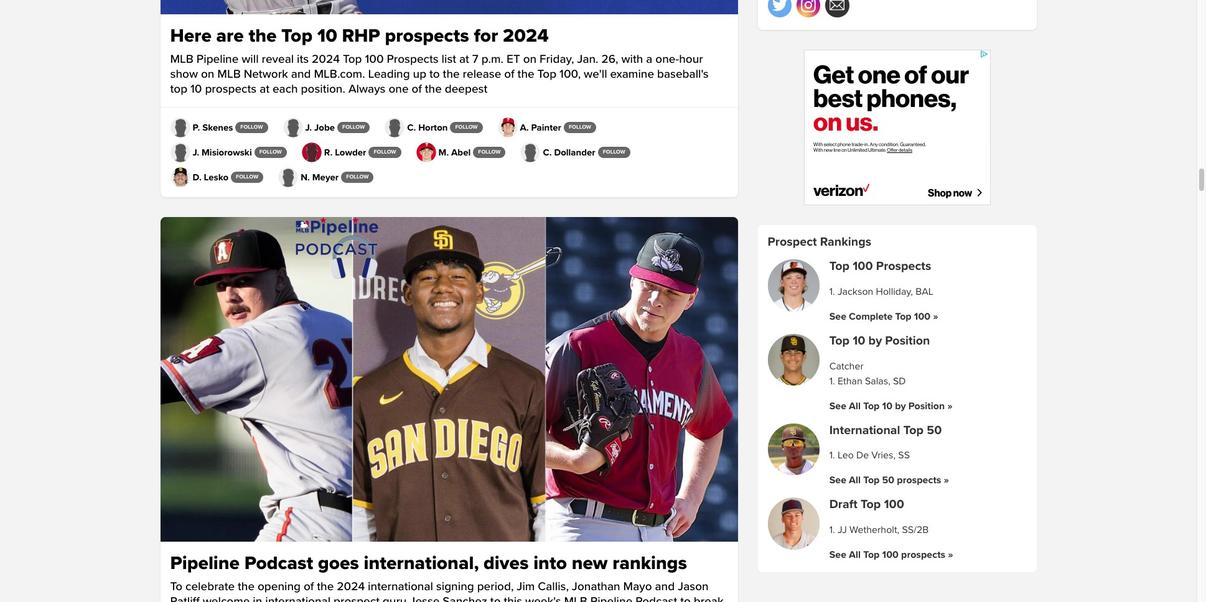 Task type: describe. For each thing, give the bounding box(es) containing it.
jason
[[678, 580, 709, 594]]

international top 50
[[829, 423, 942, 438]]

pipeline podcast goes international, dives into new rankings link
[[170, 552, 728, 575]]

release
[[463, 67, 501, 82]]

100 down bal
[[914, 311, 931, 323]]

j. for j. misiorowski
[[193, 147, 199, 158]]

see for draft top 100
[[829, 549, 846, 562]]

callis,
[[538, 580, 569, 594]]

its
[[297, 52, 309, 67]]

and inside pipeline podcast goes international, dives into new rankings to celebrate the opening of the 2024 international signing period, jim callis, jonathan mayo and jason ratliff welcome in international prospect guru jesse sanchez to this week's mlb pipeline podcast to brea
[[655, 580, 675, 594]]

friday,
[[540, 52, 574, 67]]

here are the top 10 rhp prospects for 2024 link
[[170, 24, 728, 47]]

follow for m. abel
[[478, 149, 501, 156]]

pipeline podcast goes international, dives into new rankings image
[[160, 217, 738, 542]]

ethan
[[838, 375, 862, 388]]

0 vertical spatial position
[[885, 334, 930, 349]]

follow for c. dollander
[[603, 149, 625, 156]]

all for top
[[849, 400, 861, 413]]

top up ss
[[903, 423, 924, 438]]

1 horizontal spatial to
[[490, 595, 501, 602]]

signing
[[436, 580, 474, 594]]

advertisement element
[[804, 50, 990, 205]]

to
[[170, 580, 182, 594]]

see all top 50 prospects »
[[829, 475, 949, 487]]

into
[[533, 552, 567, 575]]

0 vertical spatial of
[[504, 67, 514, 82]]

d. lesko image
[[170, 167, 190, 187]]

international
[[829, 423, 900, 438]]

top up catcher
[[829, 334, 850, 349]]

vries,
[[871, 450, 896, 462]]

reveal
[[262, 52, 294, 67]]

j. jobe image
[[283, 118, 303, 138]]

network
[[244, 67, 288, 82]]

horton
[[418, 122, 448, 133]]

0 vertical spatial by
[[869, 334, 882, 349]]

2 horizontal spatial to
[[680, 595, 691, 602]]

1. leo de vries, ss
[[829, 450, 910, 462]]

all for draft
[[849, 549, 861, 562]]

p.
[[193, 122, 200, 133]]

rhp
[[342, 24, 380, 47]]

100 up jackson on the right top
[[853, 259, 873, 274]]

jackson
[[838, 286, 873, 298]]

examine
[[610, 67, 654, 82]]

in
[[253, 595, 262, 602]]

here
[[170, 24, 211, 47]]

follow for j. jobe
[[342, 124, 365, 131]]

international,
[[364, 552, 479, 575]]

j. misiorowski link
[[170, 143, 252, 163]]

top 100 prospects
[[829, 259, 931, 274]]

1. for draft top 100
[[829, 524, 835, 537]]

follow button for jobe
[[337, 122, 370, 133]]

always
[[348, 82, 386, 97]]

jim
[[517, 580, 535, 594]]

0 vertical spatial international
[[368, 580, 433, 594]]

1. jackson holliday, bal
[[829, 286, 933, 298]]

show
[[170, 67, 198, 82]]

1 vertical spatial on
[[201, 67, 214, 82]]

1. inside catcher 1. ethan salas, sd
[[829, 375, 835, 388]]

26,
[[601, 52, 618, 67]]

up
[[413, 67, 426, 82]]

prospect
[[334, 595, 380, 602]]

painter
[[531, 122, 561, 133]]

see for top 100 prospects
[[829, 311, 846, 323]]

0 vertical spatial on
[[523, 52, 537, 67]]

top down "rankings"
[[829, 259, 850, 274]]

c. for c. dollander
[[543, 147, 552, 158]]

a
[[646, 52, 652, 67]]

see complete top 100 »
[[829, 311, 938, 323]]

m. abel
[[438, 147, 471, 158]]

j. misiorowski
[[193, 147, 252, 158]]

here are the top 10 rhp prospects for 2024 mlb pipeline will reveal its 2024 top 100 prospects list at 7 p.m. et on friday, jan. 26, with a one-hour show on mlb network and mlb.com. leading up to the release of the top 100, we'll examine baseball's top 10 prospects at each position. always one of the deepest
[[170, 24, 709, 97]]

this
[[504, 595, 522, 602]]

prospects up list
[[385, 24, 469, 47]]

r. lowder image
[[302, 143, 322, 163]]

the down the up
[[425, 82, 442, 97]]

follow button for horton
[[450, 122, 483, 133]]

holliday,
[[876, 286, 913, 298]]

prospect rankings
[[768, 235, 871, 249]]

1 vertical spatial at
[[260, 82, 269, 97]]

follow for n. meyer
[[346, 174, 369, 181]]

2024 for top
[[312, 52, 340, 67]]

d.
[[193, 172, 201, 183]]

for
[[474, 24, 498, 47]]

of inside pipeline podcast goes international, dives into new rankings to celebrate the opening of the 2024 international signing period, jim callis, jonathan mayo and jason ratliff welcome in international prospect guru jesse sanchez to this week's mlb pipeline podcast to brea
[[304, 580, 314, 594]]

mlb inside pipeline podcast goes international, dives into new rankings to celebrate the opening of the 2024 international signing period, jim callis, jonathan mayo and jason ratliff welcome in international prospect guru jesse sanchez to this week's mlb pipeline podcast to brea
[[564, 595, 587, 602]]

1 horizontal spatial mlb
[[217, 67, 241, 82]]

c. horton link
[[385, 118, 448, 138]]

1. for international top 50
[[829, 450, 835, 462]]

the down list
[[443, 67, 460, 82]]

j. misiorowski image
[[170, 143, 190, 163]]

the up the will on the left top of the page
[[249, 24, 277, 47]]

see all top 100 prospects » link
[[829, 549, 953, 562]]

opening
[[258, 580, 301, 594]]

goes
[[318, 552, 359, 575]]

follow for c. horton
[[455, 124, 478, 131]]

instagram image
[[801, 0, 816, 13]]

to inside here are the top 10 rhp prospects for 2024 mlb pipeline will reveal its 2024 top 100 prospects list at 7 p.m. et on friday, jan. 26, with a one-hour show on mlb network and mlb.com. leading up to the release of the top 100, we'll examine baseball's top 10 prospects at each position. always one of the deepest
[[429, 67, 440, 82]]

1 horizontal spatial podcast
[[635, 595, 677, 602]]

j. jobe
[[305, 122, 335, 133]]

follow button for misiorowski
[[254, 147, 287, 158]]

will
[[242, 52, 259, 67]]

catcher
[[829, 360, 864, 373]]

m.
[[438, 147, 449, 158]]

lesko
[[204, 172, 228, 183]]

top up international
[[863, 400, 880, 413]]

prospect
[[768, 235, 817, 249]]

top down wetherholt,
[[863, 549, 880, 562]]

prospects down the will on the left top of the page
[[205, 82, 257, 97]]

r. lowder
[[324, 147, 366, 158]]

see all top 10 by position » link
[[829, 400, 953, 413]]

follow button for dollander
[[598, 147, 630, 158]]

r.
[[324, 147, 333, 158]]

wetherholt,
[[849, 524, 899, 537]]

follow for j. misiorowski
[[259, 149, 282, 156]]

follow for d. lesko
[[236, 174, 258, 181]]

de
[[856, 450, 869, 462]]

jesse
[[410, 595, 440, 602]]

r. lowder link
[[302, 143, 366, 163]]

d. lesko link
[[170, 167, 228, 187]]

each
[[273, 82, 298, 97]]

list
[[442, 52, 456, 67]]

m. abel image
[[416, 143, 436, 163]]



Task type: locate. For each thing, give the bounding box(es) containing it.
1 vertical spatial prospects
[[876, 259, 931, 274]]

1 vertical spatial by
[[895, 400, 906, 413]]

0 horizontal spatial c.
[[407, 122, 416, 133]]

celebrate
[[185, 580, 235, 594]]

baseball's
[[657, 67, 709, 82]]

2024 inside pipeline podcast goes international, dives into new rankings to celebrate the opening of the 2024 international signing period, jim callis, jonathan mayo and jason ratliff welcome in international prospect guru jesse sanchez to this week's mlb pipeline podcast to brea
[[337, 580, 365, 594]]

international
[[368, 580, 433, 594], [265, 595, 331, 602]]

1 vertical spatial all
[[849, 475, 861, 487]]

0 horizontal spatial 50
[[882, 475, 894, 487]]

email image
[[830, 0, 845, 13]]

top up wetherholt,
[[861, 498, 881, 513]]

prospects inside here are the top 10 rhp prospects for 2024 mlb pipeline will reveal its 2024 top 100 prospects list at 7 p.m. et on friday, jan. 26, with a one-hour show on mlb network and mlb.com. leading up to the release of the top 100, we'll examine baseball's top 10 prospects at each position. always one of the deepest
[[387, 52, 439, 67]]

p.m.
[[481, 52, 504, 67]]

0 horizontal spatial by
[[869, 334, 882, 349]]

0 horizontal spatial on
[[201, 67, 214, 82]]

c. dollander
[[543, 147, 595, 158]]

n. meyer
[[301, 172, 339, 183]]

welcome
[[203, 595, 250, 602]]

p. skenes image
[[170, 118, 190, 138]]

hour
[[679, 52, 703, 67]]

10 up international top 50
[[882, 400, 892, 413]]

0 vertical spatial all
[[849, 400, 861, 413]]

follow button right "dollander"
[[598, 147, 630, 158]]

a. painter
[[520, 122, 561, 133]]

prospects up holliday,
[[876, 259, 931, 274]]

1 see from the top
[[829, 311, 846, 323]]

we'll
[[584, 67, 607, 82]]

4 see from the top
[[829, 549, 846, 562]]

position down see complete top 100 »
[[885, 334, 930, 349]]

d. lesko
[[193, 172, 228, 183]]

pipeline inside here are the top 10 rhp prospects for 2024 mlb pipeline will reveal its 2024 top 100 prospects list at 7 p.m. et on friday, jan. 26, with a one-hour show on mlb network and mlb.com. leading up to the release of the top 100, we'll examine baseball's top 10 prospects at each position. always one of the deepest
[[197, 52, 239, 67]]

international down opening
[[265, 595, 331, 602]]

1 horizontal spatial c.
[[543, 147, 552, 158]]

follow down lowder
[[346, 174, 369, 181]]

100
[[365, 52, 384, 67], [853, 259, 873, 274], [914, 311, 931, 323], [884, 498, 904, 513], [882, 549, 899, 562]]

1 1. from the top
[[829, 286, 835, 298]]

and inside here are the top 10 rhp prospects for 2024 mlb pipeline will reveal its 2024 top 100 prospects list at 7 p.m. et on friday, jan. 26, with a one-hour show on mlb network and mlb.com. leading up to the release of the top 100, we'll examine baseball's top 10 prospects at each position. always one of the deepest
[[291, 67, 311, 82]]

0 vertical spatial 50
[[927, 423, 942, 438]]

all down ethan
[[849, 400, 861, 413]]

of
[[504, 67, 514, 82], [412, 82, 422, 97], [304, 580, 314, 594]]

position
[[885, 334, 930, 349], [908, 400, 945, 413]]

follow right abel
[[478, 149, 501, 156]]

1 horizontal spatial prospects
[[876, 259, 931, 274]]

2024 up mlb.com.
[[312, 52, 340, 67]]

meyer
[[312, 172, 339, 183]]

a.
[[520, 122, 529, 133]]

1 horizontal spatial international
[[368, 580, 433, 594]]

follow up "dollander"
[[569, 124, 591, 131]]

c.
[[407, 122, 416, 133], [543, 147, 552, 158]]

by down sd
[[895, 400, 906, 413]]

100 up leading
[[365, 52, 384, 67]]

see down ethan
[[829, 400, 846, 413]]

0 vertical spatial podcast
[[244, 552, 313, 575]]

0 horizontal spatial and
[[291, 67, 311, 82]]

follow button for abel
[[473, 147, 506, 158]]

follow button for lowder
[[369, 147, 401, 158]]

0 vertical spatial pipeline
[[197, 52, 239, 67]]

0 horizontal spatial prospects
[[387, 52, 439, 67]]

et
[[507, 52, 520, 67]]

50 down see all top 10 by position »
[[927, 423, 942, 438]]

rankings
[[612, 552, 687, 575]]

1. jj wetherholt, ss/2b
[[829, 524, 929, 537]]

top
[[170, 82, 187, 97]]

10 right top
[[190, 82, 202, 97]]

2 vertical spatial pipeline
[[590, 595, 632, 602]]

10 down complete
[[853, 334, 865, 349]]

j. for j. jobe
[[305, 122, 312, 133]]

1. left ethan
[[829, 375, 835, 388]]

0 horizontal spatial international
[[265, 595, 331, 602]]

1 horizontal spatial 50
[[927, 423, 942, 438]]

see for international top 50
[[829, 475, 846, 487]]

follow button right abel
[[473, 147, 506, 158]]

see all top 50 prospects » link
[[829, 475, 949, 487]]

one
[[389, 82, 409, 97]]

of down the up
[[412, 82, 422, 97]]

twitter image
[[772, 0, 787, 13]]

0 horizontal spatial mlb
[[170, 52, 194, 67]]

0 horizontal spatial podcast
[[244, 552, 313, 575]]

1 horizontal spatial on
[[523, 52, 537, 67]]

follow button right lesko
[[231, 172, 263, 183]]

3 all from the top
[[849, 549, 861, 562]]

2 vertical spatial 2024
[[337, 580, 365, 594]]

1.
[[829, 286, 835, 298], [829, 375, 835, 388], [829, 450, 835, 462], [829, 524, 835, 537]]

all down de
[[849, 475, 861, 487]]

follow up lowder
[[342, 124, 365, 131]]

0 vertical spatial 2024
[[503, 24, 549, 47]]

the down et
[[518, 67, 534, 82]]

draft top 100
[[829, 498, 904, 513]]

pipeline down are
[[197, 52, 239, 67]]

2024
[[503, 24, 549, 47], [312, 52, 340, 67], [337, 580, 365, 594]]

to down jason
[[680, 595, 691, 602]]

deepest
[[445, 82, 487, 97]]

at left 7
[[459, 52, 469, 67]]

1 vertical spatial 2024
[[312, 52, 340, 67]]

0 vertical spatial and
[[291, 67, 311, 82]]

0 vertical spatial prospects
[[387, 52, 439, 67]]

1. left "leo"
[[829, 450, 835, 462]]

2 see from the top
[[829, 400, 846, 413]]

1. left jackson on the right top
[[829, 286, 835, 298]]

mlb up show
[[170, 52, 194, 67]]

j. right j. jobe image
[[305, 122, 312, 133]]

leo
[[838, 450, 854, 462]]

mlb.com.
[[314, 67, 365, 82]]

0 horizontal spatial at
[[260, 82, 269, 97]]

2 1. from the top
[[829, 375, 835, 388]]

by
[[869, 334, 882, 349], [895, 400, 906, 413]]

50 down vries,
[[882, 475, 894, 487]]

at down network
[[260, 82, 269, 97]]

and down its
[[291, 67, 311, 82]]

to
[[429, 67, 440, 82], [490, 595, 501, 602], [680, 595, 691, 602]]

skenes
[[202, 122, 233, 133]]

to right the up
[[429, 67, 440, 82]]

on right show
[[201, 67, 214, 82]]

see
[[829, 311, 846, 323], [829, 400, 846, 413], [829, 475, 846, 487], [829, 549, 846, 562]]

3 1. from the top
[[829, 450, 835, 462]]

top up its
[[281, 24, 312, 47]]

0 vertical spatial c.
[[407, 122, 416, 133]]

1 horizontal spatial by
[[895, 400, 906, 413]]

international up guru
[[368, 580, 433, 594]]

0 vertical spatial j.
[[305, 122, 312, 133]]

and
[[291, 67, 311, 82], [655, 580, 675, 594]]

j.
[[305, 122, 312, 133], [193, 147, 199, 158]]

salas,
[[865, 375, 890, 388]]

see down jj
[[829, 549, 846, 562]]

a. painter link
[[498, 118, 561, 138]]

top down holliday,
[[895, 311, 912, 323]]

all down wetherholt,
[[849, 549, 861, 562]]

top up mlb.com.
[[343, 52, 362, 67]]

mlb left network
[[217, 67, 241, 82]]

c. right c. horton image
[[407, 122, 416, 133]]

1 vertical spatial pipeline
[[170, 552, 240, 575]]

ss/2b
[[902, 524, 929, 537]]

draft
[[829, 498, 857, 513]]

j. jobe link
[[283, 118, 335, 138]]

see down jackson on the right top
[[829, 311, 846, 323]]

follow up 'n. meyer' 'icon'
[[259, 149, 282, 156]]

by down complete
[[869, 334, 882, 349]]

0 vertical spatial at
[[459, 52, 469, 67]]

top up the draft top 100
[[863, 475, 880, 487]]

see all top 100 prospects »
[[829, 549, 953, 562]]

2 horizontal spatial mlb
[[564, 595, 587, 602]]

2024 up prospect
[[337, 580, 365, 594]]

jonathan
[[572, 580, 620, 594]]

n.
[[301, 172, 310, 183]]

follow button up abel
[[450, 122, 483, 133]]

prospects down ss/2b
[[901, 549, 945, 562]]

1. for top 100 prospects
[[829, 286, 835, 298]]

1 vertical spatial j.
[[193, 147, 199, 158]]

2024 up et
[[503, 24, 549, 47]]

3 see from the top
[[829, 475, 846, 487]]

position up international top 50
[[908, 400, 945, 413]]

2024 for international,
[[337, 580, 365, 594]]

c. right the c. dollander icon
[[543, 147, 552, 158]]

1. left jj
[[829, 524, 835, 537]]

10
[[317, 24, 337, 47], [190, 82, 202, 97], [853, 334, 865, 349], [882, 400, 892, 413]]

the down goes on the bottom left of page
[[317, 580, 334, 594]]

n. meyer image
[[278, 167, 298, 187]]

follow button for meyer
[[341, 172, 374, 183]]

j. right j. misiorowski image
[[193, 147, 199, 158]]

1 vertical spatial mlb
[[217, 67, 241, 82]]

7
[[472, 52, 478, 67]]

follow button up 'n. meyer' 'icon'
[[254, 147, 287, 158]]

»
[[933, 311, 938, 323], [947, 400, 953, 413], [944, 475, 949, 487], [948, 549, 953, 562]]

1 vertical spatial 50
[[882, 475, 894, 487]]

c. for c. horton
[[407, 122, 416, 133]]

follow button for painter
[[564, 122, 596, 133]]

follow for p. skenes
[[240, 124, 263, 131]]

c. horton image
[[385, 118, 405, 138]]

follow button up "dollander"
[[564, 122, 596, 133]]

pipeline up celebrate
[[170, 552, 240, 575]]

follow up abel
[[455, 124, 478, 131]]

2 vertical spatial mlb
[[564, 595, 587, 602]]

follow right lesko
[[236, 174, 258, 181]]

podcast up opening
[[244, 552, 313, 575]]

1 vertical spatial podcast
[[635, 595, 677, 602]]

of down et
[[504, 67, 514, 82]]

0 vertical spatial mlb
[[170, 52, 194, 67]]

1 horizontal spatial j.
[[305, 122, 312, 133]]

period,
[[477, 580, 514, 594]]

4 1. from the top
[[829, 524, 835, 537]]

2 vertical spatial all
[[849, 549, 861, 562]]

misiorowski
[[202, 147, 252, 158]]

prospects up the up
[[387, 52, 439, 67]]

c. dollander image
[[521, 143, 540, 163]]

m. abel link
[[416, 143, 471, 163]]

abel
[[451, 147, 471, 158]]

see all top 10 by position »
[[829, 400, 953, 413]]

follow button down lowder
[[341, 172, 374, 183]]

p. skenes link
[[170, 118, 233, 138]]

1 vertical spatial c.
[[543, 147, 552, 158]]

podcast
[[244, 552, 313, 575], [635, 595, 677, 602]]

1 vertical spatial international
[[265, 595, 331, 602]]

complete
[[849, 311, 893, 323]]

and right mayo
[[655, 580, 675, 594]]

follow button for skenes
[[235, 122, 268, 133]]

see complete top 100 » link
[[829, 311, 938, 323]]

new
[[572, 552, 608, 575]]

100 down "see all top 50 prospects »" "link"
[[884, 498, 904, 513]]

here are the top 10 rhp prospects for 2024 image
[[160, 0, 738, 14]]

prospects down ss
[[897, 475, 941, 487]]

of right opening
[[304, 580, 314, 594]]

2 vertical spatial of
[[304, 580, 314, 594]]

podcast down mayo
[[635, 595, 677, 602]]

top down friday,
[[537, 67, 556, 82]]

follow right skenes
[[240, 124, 263, 131]]

50
[[927, 423, 942, 438], [882, 475, 894, 487]]

0 horizontal spatial to
[[429, 67, 440, 82]]

top 10 by position
[[829, 334, 930, 349]]

follow button down c. horton image
[[369, 147, 401, 158]]

follow for r. lowder
[[374, 149, 396, 156]]

sanchez
[[443, 595, 487, 602]]

2 horizontal spatial of
[[504, 67, 514, 82]]

c. horton
[[407, 122, 448, 133]]

follow button right skenes
[[235, 122, 268, 133]]

the up the in
[[238, 580, 255, 594]]

p. skenes
[[193, 122, 233, 133]]

1 vertical spatial of
[[412, 82, 422, 97]]

one-
[[656, 52, 679, 67]]

with
[[621, 52, 643, 67]]

100 down 1. jj wetherholt, ss/2b
[[882, 549, 899, 562]]

1 vertical spatial position
[[908, 400, 945, 413]]

0 horizontal spatial of
[[304, 580, 314, 594]]

see for top 10 by position
[[829, 400, 846, 413]]

on right et
[[523, 52, 537, 67]]

all for international
[[849, 475, 861, 487]]

10 left rhp
[[317, 24, 337, 47]]

prospects
[[385, 24, 469, 47], [205, 82, 257, 97], [897, 475, 941, 487], [901, 549, 945, 562]]

jobe
[[314, 122, 335, 133]]

2 all from the top
[[849, 475, 861, 487]]

are
[[216, 24, 244, 47]]

mlb down jonathan
[[564, 595, 587, 602]]

0 horizontal spatial j.
[[193, 147, 199, 158]]

100 inside here are the top 10 rhp prospects for 2024 mlb pipeline will reveal its 2024 top 100 prospects list at 7 p.m. et on friday, jan. 26, with a one-hour show on mlb network and mlb.com. leading up to the release of the top 100, we'll examine baseball's top 10 prospects at each position. always one of the deepest
[[365, 52, 384, 67]]

1 horizontal spatial of
[[412, 82, 422, 97]]

follow for a. painter
[[569, 124, 591, 131]]

see up draft
[[829, 475, 846, 487]]

follow button up lowder
[[337, 122, 370, 133]]

pipeline down jonathan
[[590, 595, 632, 602]]

1 vertical spatial and
[[655, 580, 675, 594]]

n. meyer link
[[278, 167, 339, 187]]

to down period,
[[490, 595, 501, 602]]

follow down c. horton image
[[374, 149, 396, 156]]

ss
[[898, 450, 910, 462]]

bal
[[916, 286, 933, 298]]

all
[[849, 400, 861, 413], [849, 475, 861, 487], [849, 549, 861, 562]]

a. painter image
[[498, 118, 518, 138]]

1 horizontal spatial and
[[655, 580, 675, 594]]

follow right "dollander"
[[603, 149, 625, 156]]

1 all from the top
[[849, 400, 861, 413]]

prospects
[[387, 52, 439, 67], [876, 259, 931, 274]]

jj
[[838, 524, 847, 537]]

follow button for lesko
[[231, 172, 263, 183]]

1 horizontal spatial at
[[459, 52, 469, 67]]



Task type: vqa. For each thing, say whether or not it's contained in the screenshot.
by
yes



